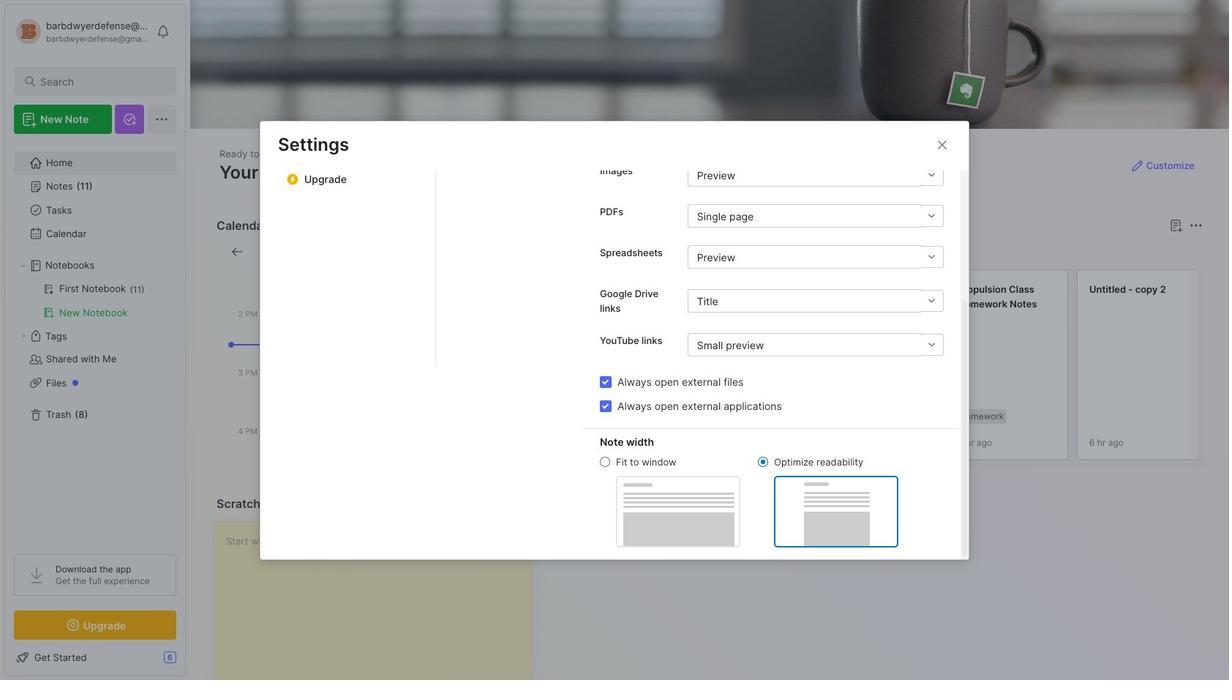 Task type: vqa. For each thing, say whether or not it's contained in the screenshot.
Tyler Black field
no



Task type: describe. For each thing, give the bounding box(es) containing it.
2 tab from the left
[[603, 243, 662, 261]]

expand tags image
[[19, 332, 28, 340]]

Start writing… text field
[[226, 522, 532, 680]]

Choose default view option for PDFs field
[[688, 204, 944, 228]]

Search text field
[[40, 75, 163, 89]]

Choose default view option for Images field
[[688, 163, 944, 187]]

Choose default view option for Spreadsheets field
[[688, 245, 944, 269]]

expand notebooks image
[[19, 261, 28, 270]]



Task type: locate. For each thing, give the bounding box(es) containing it.
Choose default view option for Google Drive links field
[[688, 289, 944, 313]]

close image
[[934, 136, 952, 153]]

Choose default view option for YouTube links field
[[688, 333, 944, 357]]

0 horizontal spatial tab
[[554, 243, 597, 261]]

group
[[14, 277, 176, 324]]

None checkbox
[[600, 376, 612, 388], [600, 400, 612, 412], [600, 376, 612, 388], [600, 400, 612, 412]]

None search field
[[40, 72, 163, 90]]

1 horizontal spatial tab
[[603, 243, 662, 261]]

tab list
[[436, 0, 583, 366], [554, 243, 1201, 261]]

tab
[[554, 243, 597, 261], [603, 243, 662, 261]]

tree inside main 'element'
[[5, 143, 185, 541]]

tree
[[5, 143, 185, 541]]

group inside 'tree'
[[14, 277, 176, 324]]

None radio
[[600, 457, 611, 467], [758, 457, 769, 467], [600, 457, 611, 467], [758, 457, 769, 467]]

1 tab from the left
[[554, 243, 597, 261]]

row group
[[551, 269, 1230, 469]]

main element
[[0, 0, 190, 680]]

option group
[[600, 455, 899, 547]]

none search field inside main 'element'
[[40, 72, 163, 90]]



